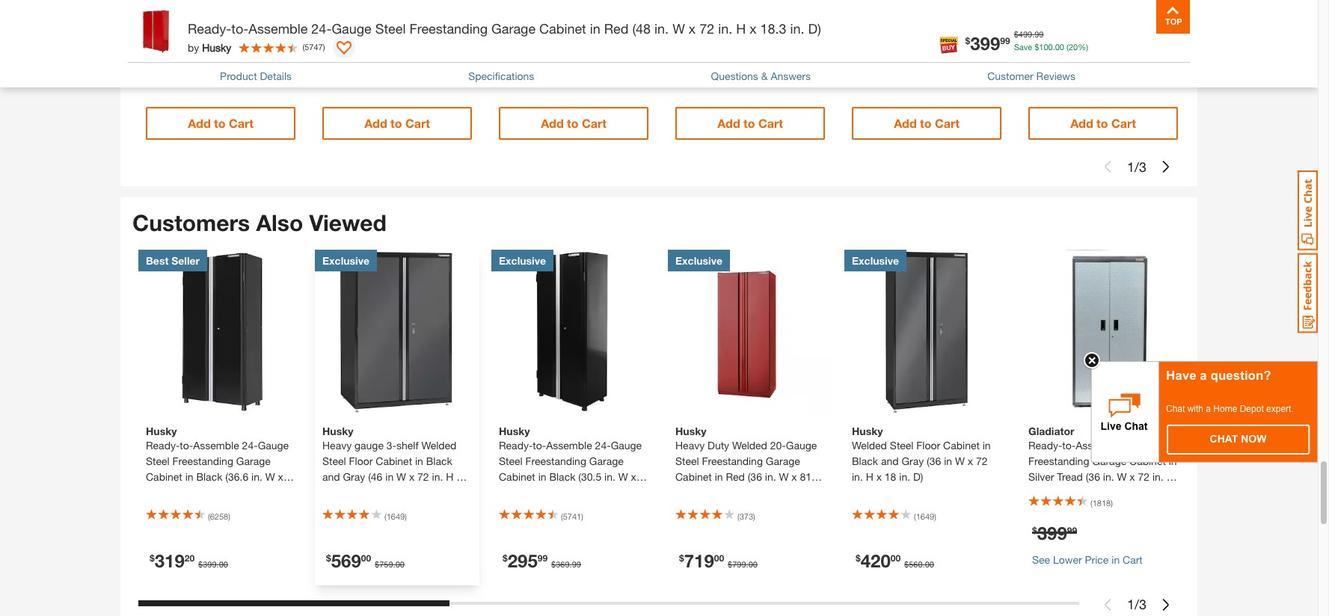 Task type: describe. For each thing, give the bounding box(es) containing it.
product details
[[220, 69, 292, 82]]

this is the first slide image
[[1102, 161, 1114, 173]]

72 inside husky ready-to-assemble 24-gauge steel freestanding garage cabinet in black (30.5 in. w x 72 in. h x 18.3 in. d)
[[499, 486, 511, 499]]

husky for 569
[[322, 425, 353, 437]]

420
[[861, 550, 891, 571]]

black inside husky ready-to-assemble 24-gauge steel freestanding garage cabinet in black (30.5 in. w x 72 in. h x 18.3 in. d)
[[549, 470, 576, 483]]

$ 719 00 $ 799 . 00
[[679, 550, 758, 571]]

5747
[[305, 42, 323, 51]]

560
[[909, 559, 923, 569]]

d) inside husky heavy gauge 3-shelf welded steel floor cabinet in black and gray (46 in w x 72 in. h x 24 in. d)
[[351, 486, 361, 499]]

20 inside $ 499 . 99 save $ 100 . 00 ( 20 %)
[[1069, 42, 1078, 51]]

1649 for 569
[[386, 512, 405, 522]]

chat with a home depot expert.
[[1166, 404, 1294, 414]]

) for 319
[[228, 512, 230, 522]]

next slide image for this is the first slide image at right
[[1160, 161, 1172, 173]]

garage inside gladiator ready-to-assemble steel freestanding garage cabinet in silver tread (36 in. w x 72 in. h x 18 in. d)
[[1092, 455, 1127, 467]]

72 inside husky heavy gauge 3-shelf welded steel floor cabinet in black and gray (46 in w x 72 in. h x 24 in. d)
[[417, 470, 429, 483]]

chat now link
[[1168, 426, 1309, 454]]

freestanding up specifications
[[409, 20, 488, 37]]

18.3 for 319
[[193, 486, 214, 499]]

d) inside "husky ready-to-assemble 24-gauge steel freestanding garage cabinet in black (36.6 in. w x 72 in. h x 18.3 in. d)"
[[230, 486, 241, 499]]

see lower price in cart button
[[1032, 547, 1174, 574]]

gladiator
[[1029, 425, 1074, 437]]

72 inside gladiator ready-to-assemble steel freestanding garage cabinet in silver tread (36 in. w x 72 in. h x 18 in. d)
[[1138, 470, 1150, 483]]

with
[[1188, 404, 1204, 414]]

question?
[[1211, 369, 1271, 383]]

( 5747 )
[[302, 42, 325, 51]]

( for 319
[[208, 512, 210, 522]]

cabinet inside husky ready-to-assemble 24-gauge steel freestanding garage cabinet in black (30.5 in. w x 72 in. h x 18.3 in. d)
[[499, 470, 535, 483]]

$ 569 00 $ 759 . 00
[[326, 550, 405, 571]]

1 horizontal spatial 24-
[[311, 20, 332, 37]]

best seller
[[146, 254, 200, 267]]

ready- for 319
[[146, 439, 180, 452]]

to for 1st 'add to cart' button from left
[[214, 116, 226, 130]]

00 right 560
[[925, 559, 934, 569]]

husky heavy duty welded 20-gauge steel freestanding garage cabinet in red (36 in. w x 81 in. h x 24 in. d)
[[675, 425, 817, 499]]

depot
[[1240, 404, 1264, 414]]

details
[[260, 69, 292, 82]]

shelf
[[396, 439, 419, 452]]

husky ready-to-assemble 24-gauge steel freestanding garage cabinet in black (30.5 in. w x 72 in. h x 18.3 in. d)
[[499, 425, 642, 499]]

welded inside husky heavy duty welded 20-gauge steel freestanding garage cabinet in red (36 in. w x 81 in. h x 24 in. d)
[[732, 439, 767, 452]]

chat
[[1166, 404, 1185, 414]]

next slide image for this is the first slide icon
[[1160, 599, 1172, 611]]

top button
[[1156, 0, 1190, 34]]

black inside "husky ready-to-assemble 24-gauge steel freestanding garage cabinet in black (36.6 in. w x 72 in. h x 18.3 in. d)"
[[196, 470, 222, 483]]

) for 420
[[934, 512, 936, 522]]

cabinet inside husky heavy gauge 3-shelf welded steel floor cabinet in black and gray (46 in w x 72 in. h x 24 in. d)
[[376, 455, 412, 467]]

$ 99 99
[[1032, 65, 1067, 86]]

to- for 295
[[533, 439, 546, 452]]

%)
[[1078, 42, 1088, 51]]

w inside husky heavy duty welded 20-gauge steel freestanding garage cabinet in red (36 in. w x 81 in. h x 24 in. d)
[[779, 470, 789, 483]]

$ 499 . 99 save $ 100 . 00 ( 20 %)
[[1014, 29, 1088, 51]]

to for 2nd 'add to cart' button from left
[[391, 116, 402, 130]]

( 373 )
[[738, 512, 755, 522]]

freestanding for 719
[[702, 455, 763, 467]]

w inside "husky ready-to-assemble 24-gauge steel freestanding garage cabinet in black (36.6 in. w x 72 in. h x 18.3 in. d)"
[[265, 470, 275, 483]]

husky heavy gauge 3-shelf welded steel floor cabinet in black and gray (46 in w x 72 in. h x 24 in. d)
[[322, 425, 462, 499]]

now
[[1241, 433, 1267, 445]]

(36 inside husky heavy duty welded 20-gauge steel freestanding garage cabinet in red (36 in. w x 81 in. h x 24 in. d)
[[748, 470, 762, 483]]

chat
[[1210, 433, 1238, 445]]

d) inside gladiator ready-to-assemble steel freestanding garage cabinet in silver tread (36 in. w x 72 in. h x 18 in. d)
[[1065, 486, 1075, 499]]

husky for 719
[[675, 425, 707, 437]]

and inside husky heavy gauge 3-shelf welded steel floor cabinet in black and gray (46 in w x 72 in. h x 24 in. d)
[[322, 470, 340, 483]]

ready-to-assemble steel freestanding garage cabinet in silver tread (36 in. w x 72 in. h x 18 in. d) image
[[1021, 250, 1186, 414]]

) for 295
[[581, 512, 583, 522]]

2 add to cart button from the left
[[322, 107, 472, 140]]

1649 for 420
[[916, 512, 934, 522]]

1 / 3 for next slide icon corresponding to this is the first slide image at right
[[1127, 158, 1147, 175]]

( 6258 )
[[208, 512, 230, 522]]

to for third 'add to cart' button from right
[[744, 116, 755, 130]]

295
[[508, 550, 538, 571]]

gray inside 'husky welded steel floor cabinet in black and gray (36 in w x 72 in. h x 18 in. d)'
[[902, 455, 924, 467]]

373
[[740, 512, 753, 522]]

d) inside 'husky welded steel floor cabinet in black and gray (36 in w x 72 in. h x 18 in. d)'
[[913, 470, 923, 483]]

(36 inside gladiator ready-to-assemble steel freestanding garage cabinet in silver tread (36 in. w x 72 in. h x 18 in. d)
[[1086, 470, 1100, 483]]

99 inside $ 71 99
[[528, 67, 538, 78]]

welded steel floor cabinet in black and gray (36 in w x 72 in. h x 18 in. d) image
[[845, 250, 1009, 414]]

(36 inside 'husky welded steel floor cabinet in black and gray (36 in w x 72 in. h x 18 in. d)'
[[927, 455, 941, 467]]

ready-to-assemble 24-gauge steel freestanding garage cabinet in black (30.5 in. w x 72 in. h x 18.3 in. d) image
[[491, 250, 656, 414]]

live chat image
[[1298, 171, 1318, 251]]

customer reviews
[[988, 69, 1076, 82]]

cart inside "button"
[[1123, 554, 1143, 567]]

2 horizontal spatial 18.3
[[760, 20, 787, 37]]

( 1818 )
[[1091, 498, 1113, 508]]

red inside husky heavy duty welded 20-gauge steel freestanding garage cabinet in red (36 in. w x 81 in. h x 24 in. d)
[[726, 470, 745, 483]]

) for 399
[[1111, 498, 1113, 508]]

viewed
[[309, 210, 387, 237]]

freestanding inside gladiator ready-to-assemble steel freestanding garage cabinet in silver tread (36 in. w x 72 in. h x 18 in. d)
[[1029, 455, 1089, 467]]

customers also viewed
[[132, 210, 387, 237]]

5741
[[563, 512, 581, 522]]

seller
[[171, 254, 200, 267]]

799
[[732, 559, 746, 569]]

759
[[379, 559, 393, 569]]

ready- for 399
[[1029, 439, 1062, 452]]

exclusive for 719
[[675, 254, 723, 267]]

24 inside husky heavy gauge 3-shelf welded steel floor cabinet in black and gray (46 in w x 72 in. h x 24 in. d)
[[322, 486, 334, 499]]

18 inside gladiator ready-to-assemble steel freestanding garage cabinet in silver tread (36 in. w x 72 in. h x 18 in. d)
[[1037, 486, 1049, 499]]

husky for 319
[[146, 425, 177, 437]]

to for 1st 'add to cart' button from the right
[[1097, 116, 1108, 130]]

in inside "button"
[[1112, 554, 1120, 567]]

freestanding for 295
[[526, 455, 586, 467]]

1818
[[1093, 498, 1111, 508]]

customer
[[988, 69, 1034, 82]]

99 inside "$ 99 99"
[[1057, 67, 1067, 78]]

w inside 'husky welded steel floor cabinet in black and gray (36 in w x 72 in. h x 18 in. d)'
[[955, 455, 965, 467]]

in inside "husky ready-to-assemble 24-gauge steel freestanding garage cabinet in black (36.6 in. w x 72 in. h x 18.3 in. d)"
[[185, 470, 193, 483]]

54
[[155, 65, 175, 86]]

00 inside $ 499 . 99 save $ 100 . 00 ( 20 %)
[[1055, 42, 1064, 51]]

1 vertical spatial $ 399 99
[[1032, 523, 1077, 544]]

18 inside 'husky welded steel floor cabinet in black and gray (36 in w x 72 in. h x 18 in. d)'
[[885, 470, 896, 483]]

in inside gladiator ready-to-assemble steel freestanding garage cabinet in silver tread (36 in. w x 72 in. h x 18 in. d)
[[1169, 455, 1177, 467]]

24- for 319
[[242, 439, 258, 452]]

404
[[740, 32, 753, 42]]

00 left 799
[[714, 553, 724, 564]]

&
[[761, 69, 768, 82]]

by husky
[[188, 41, 231, 53]]

71
[[508, 65, 528, 86]]

see lower price in cart
[[1032, 554, 1143, 567]]

1 add to cart from the left
[[188, 116, 253, 130]]

( for 420
[[914, 512, 916, 522]]

100
[[1039, 42, 1053, 51]]

heavy for 719
[[675, 439, 705, 452]]

d) inside husky heavy duty welded 20-gauge steel freestanding garage cabinet in red (36 in. w x 81 in. h x 24 in. d)
[[737, 486, 747, 499]]

floor inside husky heavy gauge 3-shelf welded steel floor cabinet in black and gray (46 in w x 72 in. h x 24 in. d)
[[349, 455, 373, 467]]

gauge for 319
[[258, 439, 289, 452]]

specifications
[[468, 69, 534, 82]]

24 inside husky heavy duty welded 20-gauge steel freestanding garage cabinet in red (36 in. w x 81 in. h x 24 in. d)
[[708, 486, 720, 499]]

lower
[[1053, 554, 1082, 567]]

gauge
[[355, 439, 384, 452]]

to for 4th 'add to cart' button from the right
[[567, 116, 579, 130]]

00 inside $ 319 20 $ 399 . 00
[[219, 559, 228, 569]]

product
[[220, 69, 257, 82]]

( 5741 )
[[561, 512, 583, 522]]

reviews
[[1036, 69, 1076, 82]]

487
[[861, 65, 891, 86]]

home
[[1214, 404, 1238, 414]]

h inside "husky ready-to-assemble 24-gauge steel freestanding garage cabinet in black (36.6 in. w x 72 in. h x 18.3 in. d)"
[[174, 486, 182, 499]]

assemble for 319
[[193, 439, 239, 452]]

to- for 399
[[1062, 439, 1076, 452]]

heavy for 569
[[322, 439, 352, 452]]

chat now
[[1210, 433, 1267, 445]]

20-
[[770, 439, 786, 452]]

this is the first slide image
[[1102, 599, 1114, 611]]

add for 4th 'add to cart' button from the right
[[541, 116, 564, 130]]

5 add to cart button from the left
[[852, 107, 1002, 140]]

( 404 )
[[738, 32, 755, 42]]

h inside gladiator ready-to-assemble steel freestanding garage cabinet in silver tread (36 in. w x 72 in. h x 18 in. d)
[[1167, 470, 1174, 483]]

569
[[331, 550, 361, 571]]

h inside 'husky welded steel floor cabinet in black and gray (36 in w x 72 in. h x 18 in. d)'
[[866, 470, 874, 483]]

399 inside $ 319 20 $ 399 . 00
[[203, 559, 217, 569]]

/ for this is the first slide icon
[[1135, 596, 1139, 613]]

1 vertical spatial 399
[[1037, 523, 1067, 544]]

719
[[684, 550, 714, 571]]

$ 319 20 $ 399 . 00
[[150, 550, 228, 571]]

319
[[155, 550, 185, 571]]

product image image
[[132, 7, 180, 56]]

also
[[256, 210, 303, 237]]



Task type: locate. For each thing, give the bounding box(es) containing it.
( 1649 ) up 560
[[914, 512, 936, 522]]

. for 719
[[746, 559, 749, 569]]

$ 399 99 left save at top right
[[965, 33, 1010, 53]]

/ for this is the first slide image at right
[[1135, 158, 1139, 175]]

499
[[1019, 29, 1032, 39]]

2 next slide image from the top
[[1160, 599, 1172, 611]]

24 up 569
[[322, 486, 334, 499]]

floor inside 'husky welded steel floor cabinet in black and gray (36 in w x 72 in. h x 18 in. d)'
[[917, 439, 940, 452]]

0 vertical spatial /
[[1135, 158, 1139, 175]]

cabinet
[[539, 20, 586, 37], [943, 439, 980, 452], [376, 455, 412, 467], [1130, 455, 1166, 467], [146, 470, 182, 483], [499, 470, 535, 483], [675, 470, 712, 483]]

1 / 3 for this is the first slide icon next slide icon
[[1127, 596, 1147, 613]]

(
[[738, 32, 740, 42], [1067, 42, 1069, 51], [302, 42, 305, 51], [1091, 498, 1093, 508], [208, 512, 210, 522], [384, 512, 386, 522], [561, 512, 563, 522], [738, 512, 740, 522], [914, 512, 916, 522]]

3 welded from the left
[[852, 439, 887, 452]]

1 horizontal spatial ( 1649 )
[[914, 512, 936, 522]]

w inside gladiator ready-to-assemble steel freestanding garage cabinet in silver tread (36 in. w x 72 in. h x 18 in. d)
[[1117, 470, 1127, 483]]

2 1 from the top
[[1127, 596, 1135, 613]]

husky inside husky heavy gauge 3-shelf welded steel floor cabinet in black and gray (46 in w x 72 in. h x 24 in. d)
[[322, 425, 353, 437]]

add to cart button
[[146, 107, 295, 140], [322, 107, 472, 140], [499, 107, 649, 140], [675, 107, 825, 140], [852, 107, 1002, 140], [1029, 107, 1178, 140]]

4 add to cart button from the left
[[675, 107, 825, 140]]

1 / from the top
[[1135, 158, 1139, 175]]

. right 420
[[923, 559, 925, 569]]

0 vertical spatial a
[[1200, 369, 1207, 383]]

24- up (36.6
[[242, 439, 258, 452]]

2 horizontal spatial (36
[[1086, 470, 1100, 483]]

1 to from the left
[[214, 116, 226, 130]]

. down 373
[[746, 559, 749, 569]]

husky inside 'husky welded steel floor cabinet in black and gray (36 in w x 72 in. h x 18 in. d)'
[[852, 425, 883, 437]]

1 add from the left
[[188, 116, 211, 130]]

questions & answers
[[711, 69, 811, 82]]

see
[[1032, 554, 1050, 567]]

) down (30.5
[[581, 512, 583, 522]]

1 for this is the first slide icon
[[1127, 596, 1135, 613]]

1 horizontal spatial floor
[[917, 439, 940, 452]]

) for 569
[[405, 512, 407, 522]]

( inside $ 499 . 99 save $ 100 . 00 ( 20 %)
[[1067, 42, 1069, 51]]

customer reviews button
[[988, 68, 1076, 84], [988, 68, 1076, 84]]

3 exclusive from the left
[[675, 254, 723, 267]]

steel inside husky heavy gauge 3-shelf welded steel floor cabinet in black and gray (46 in w x 72 in. h x 24 in. d)
[[322, 455, 346, 467]]

exclusive for 569
[[322, 254, 370, 267]]

h up 319
[[174, 486, 182, 499]]

00 left 560
[[891, 553, 901, 564]]

3 right this is the first slide image at right
[[1139, 158, 1147, 175]]

18.3 up ( 5741 )
[[546, 486, 567, 499]]

h right '81'
[[866, 470, 874, 483]]

a right with
[[1206, 404, 1211, 414]]

1 horizontal spatial 24
[[708, 486, 720, 499]]

4 add from the left
[[717, 116, 740, 130]]

00 right 759 in the left of the page
[[395, 559, 405, 569]]

garage down 20-
[[766, 455, 800, 467]]

1 horizontal spatial heavy
[[675, 439, 705, 452]]

. inside $ 295 99 $ 369 . 99
[[570, 559, 572, 569]]

steel inside husky ready-to-assemble 24-gauge steel freestanding garage cabinet in black (30.5 in. w x 72 in. h x 18.3 in. d)
[[499, 455, 523, 467]]

0 horizontal spatial gray
[[343, 470, 365, 483]]

1649 up 759 in the left of the page
[[386, 512, 405, 522]]

2 add to cart from the left
[[364, 116, 430, 130]]

1 horizontal spatial welded
[[732, 439, 767, 452]]

answers
[[771, 69, 811, 82]]

1 horizontal spatial gray
[[902, 455, 924, 467]]

1 ( 1649 ) from the left
[[384, 512, 407, 522]]

0 vertical spatial 18
[[885, 470, 896, 483]]

. down 5741
[[570, 559, 572, 569]]

freestanding up (30.5
[[526, 455, 586, 467]]

freestanding inside husky heavy duty welded 20-gauge steel freestanding garage cabinet in red (36 in. w x 81 in. h x 24 in. d)
[[702, 455, 763, 467]]

72
[[699, 20, 714, 37], [976, 455, 988, 467], [417, 470, 429, 483], [1138, 470, 1150, 483], [146, 486, 158, 499], [499, 486, 511, 499]]

heavy duty welded 20-gauge steel freestanding garage cabinet in red (36 in. w x 81 in. h x 24 in. d) image
[[668, 250, 833, 414]]

heavy left the duty
[[675, 439, 705, 452]]

h inside husky ready-to-assemble 24-gauge steel freestanding garage cabinet in black (30.5 in. w x 72 in. h x 18.3 in. d)
[[527, 486, 535, 499]]

1 1 from the top
[[1127, 158, 1135, 175]]

assemble inside husky ready-to-assemble 24-gauge steel freestanding garage cabinet in black (30.5 in. w x 72 in. h x 18.3 in. d)
[[546, 439, 592, 452]]

add to cart button up this is the first slide image at right
[[1029, 107, 1178, 140]]

assemble up the tread
[[1076, 439, 1122, 452]]

( for 719
[[738, 512, 740, 522]]

2 1 / 3 from the top
[[1127, 596, 1147, 613]]

24- inside husky ready-to-assemble 24-gauge steel freestanding garage cabinet in black (30.5 in. w x 72 in. h x 18.3 in. d)
[[595, 439, 611, 452]]

freestanding inside "husky ready-to-assemble 24-gauge steel freestanding garage cabinet in black (36.6 in. w x 72 in. h x 18.3 in. d)"
[[172, 455, 233, 467]]

399
[[970, 33, 1000, 53], [1037, 523, 1067, 544], [203, 559, 217, 569]]

) down (36.6
[[228, 512, 230, 522]]

/ right this is the first slide image at right
[[1135, 158, 1139, 175]]

24- for 295
[[595, 439, 611, 452]]

)
[[753, 32, 755, 42], [323, 42, 325, 51], [1111, 498, 1113, 508], [228, 512, 230, 522], [405, 512, 407, 522], [581, 512, 583, 522], [753, 512, 755, 522], [934, 512, 936, 522]]

) for 719
[[753, 512, 755, 522]]

next slide image
[[1160, 161, 1172, 173], [1160, 599, 1172, 611]]

) down husky heavy duty welded 20-gauge steel freestanding garage cabinet in red (36 in. w x 81 in. h x 24 in. d)
[[753, 512, 755, 522]]

garage up ( 1818 )
[[1092, 455, 1127, 467]]

h down chat
[[1167, 470, 1174, 483]]

1649 up 560
[[916, 512, 934, 522]]

1 horizontal spatial red
[[726, 470, 745, 483]]

cabinet inside husky heavy duty welded 20-gauge steel freestanding garage cabinet in red (36 in. w x 81 in. h x 24 in. d)
[[675, 470, 712, 483]]

. up "$ 99 99"
[[1053, 42, 1055, 51]]

) up see lower price in cart "button"
[[1111, 498, 1113, 508]]

0 horizontal spatial 18
[[885, 470, 896, 483]]

$ 295 99 $ 369 . 99
[[503, 550, 581, 571]]

add to cart button down $ 71 99
[[499, 107, 649, 140]]

399 up see
[[1037, 523, 1067, 544]]

assemble for 295
[[546, 439, 592, 452]]

6 add from the left
[[1071, 116, 1093, 130]]

72 inside "husky ready-to-assemble 24-gauge steel freestanding garage cabinet in black (36.6 in. w x 72 in. h x 18.3 in. d)"
[[146, 486, 158, 499]]

81
[[800, 470, 812, 483]]

cabinet inside 'husky welded steel floor cabinet in black and gray (36 in w x 72 in. h x 18 in. d)'
[[943, 439, 980, 452]]

1 vertical spatial 3
[[1139, 596, 1147, 613]]

99 inside $ 499 . 99 save $ 100 . 00 ( 20 %)
[[1035, 29, 1044, 39]]

floor
[[917, 439, 940, 452], [349, 455, 373, 467]]

/ right this is the first slide icon
[[1135, 596, 1139, 613]]

$ 399 99
[[965, 33, 1010, 53], [1032, 523, 1077, 544]]

next slide image right this is the first slide icon
[[1160, 599, 1172, 611]]

1 24 from the left
[[322, 486, 334, 499]]

x
[[689, 20, 696, 37], [750, 20, 757, 37], [968, 455, 973, 467], [278, 470, 283, 483], [409, 470, 415, 483], [456, 470, 462, 483], [631, 470, 636, 483], [792, 470, 797, 483], [876, 470, 882, 483], [1130, 470, 1135, 483], [185, 486, 190, 499], [538, 486, 543, 499], [700, 486, 705, 499], [1029, 486, 1034, 499]]

1 exclusive from the left
[[322, 254, 370, 267]]

h up 295
[[527, 486, 535, 499]]

1 horizontal spatial 20
[[1069, 42, 1078, 51]]

garage
[[492, 20, 536, 37], [236, 455, 271, 467], [589, 455, 624, 467], [766, 455, 800, 467], [1092, 455, 1127, 467]]

00 right 799
[[749, 559, 758, 569]]

1 horizontal spatial $ 399 99
[[1032, 523, 1077, 544]]

duty
[[708, 439, 729, 452]]

4 to from the left
[[744, 116, 755, 130]]

5 add from the left
[[894, 116, 917, 130]]

husky inside husky heavy duty welded 20-gauge steel freestanding garage cabinet in red (36 in. w x 81 in. h x 24 in. d)
[[675, 425, 707, 437]]

(48
[[632, 20, 651, 37]]

add to cart button down '487'
[[852, 107, 1002, 140]]

freestanding down the duty
[[702, 455, 763, 467]]

gauge inside husky heavy duty welded 20-gauge steel freestanding garage cabinet in red (36 in. w x 81 in. h x 24 in. d)
[[786, 439, 817, 452]]

1 next slide image from the top
[[1160, 161, 1172, 173]]

0 vertical spatial 399
[[970, 33, 1000, 53]]

399 left save at top right
[[970, 33, 1000, 53]]

ready- inside husky ready-to-assemble 24-gauge steel freestanding garage cabinet in black (30.5 in. w x 72 in. h x 18.3 in. d)
[[499, 439, 533, 452]]

3 for this is the first slide icon next slide icon
[[1139, 596, 1147, 613]]

exclusive for 420
[[852, 254, 899, 267]]

display image
[[336, 41, 351, 56]]

2 / from the top
[[1135, 596, 1139, 613]]

husky inside husky ready-to-assemble 24-gauge steel freestanding garage cabinet in black (30.5 in. w x 72 in. h x 18.3 in. d)
[[499, 425, 530, 437]]

18.3 for 295
[[546, 486, 567, 499]]

99 inside '49 99'
[[704, 67, 714, 78]]

1 1649 from the left
[[386, 512, 405, 522]]

assemble up 5747
[[249, 20, 308, 37]]

husky inside "husky ready-to-assemble 24-gauge steel freestanding garage cabinet in black (36.6 in. w x 72 in. h x 18.3 in. d)"
[[146, 425, 177, 437]]

to- inside husky ready-to-assemble 24-gauge steel freestanding garage cabinet in black (30.5 in. w x 72 in. h x 18.3 in. d)
[[533, 439, 546, 452]]

( for 569
[[384, 512, 386, 522]]

. for 420
[[923, 559, 925, 569]]

add for 1st 'add to cart' button from left
[[188, 116, 211, 130]]

$ 71 99
[[503, 65, 538, 86]]

1 3 from the top
[[1139, 158, 1147, 175]]

to- inside "husky ready-to-assemble 24-gauge steel freestanding garage cabinet in black (36.6 in. w x 72 in. h x 18.3 in. d)"
[[180, 439, 193, 452]]

feedback link image
[[1298, 253, 1318, 334]]

0 horizontal spatial red
[[604, 20, 629, 37]]

2 ( 1649 ) from the left
[[914, 512, 936, 522]]

have
[[1166, 369, 1197, 383]]

h up the 719
[[689, 486, 697, 499]]

24- inside "husky ready-to-assemble 24-gauge steel freestanding garage cabinet in black (36.6 in. w x 72 in. h x 18.3 in. d)"
[[242, 439, 258, 452]]

add to cart button down questions & answers
[[675, 107, 825, 140]]

cabinet inside gladiator ready-to-assemble steel freestanding garage cabinet in silver tread (36 in. w x 72 in. h x 18 in. d)
[[1130, 455, 1166, 467]]

heavy gauge 3-shelf welded steel floor cabinet in black and gray (46 in w x 72 in. h x 24 in. d) image
[[315, 250, 479, 414]]

$ 399 99 up the lower
[[1032, 523, 1077, 544]]

( 1649 ) up 759 in the left of the page
[[384, 512, 407, 522]]

1 vertical spatial next slide image
[[1160, 599, 1172, 611]]

garage up (36.6
[[236, 455, 271, 467]]

welded inside 'husky welded steel floor cabinet in black and gray (36 in w x 72 in. h x 18 in. d)'
[[852, 439, 887, 452]]

. inside $ 319 20 $ 399 . 00
[[217, 559, 219, 569]]

0 horizontal spatial welded
[[422, 439, 457, 452]]

to for fifth 'add to cart' button from left
[[920, 116, 932, 130]]

steel inside 'husky welded steel floor cabinet in black and gray (36 in w x 72 in. h x 18 in. d)'
[[890, 439, 914, 452]]

2 to from the left
[[391, 116, 402, 130]]

18.3 up ( 6258 )
[[193, 486, 214, 499]]

h
[[736, 20, 746, 37], [446, 470, 454, 483], [866, 470, 874, 483], [1167, 470, 1174, 483], [174, 486, 182, 499], [527, 486, 535, 499], [689, 486, 697, 499]]

2 add from the left
[[364, 116, 387, 130]]

20 inside $ 319 20 $ 399 . 00
[[185, 553, 195, 564]]

0 horizontal spatial 24
[[322, 486, 334, 499]]

exclusive
[[322, 254, 370, 267], [499, 254, 546, 267], [675, 254, 723, 267], [852, 254, 899, 267]]

1 vertical spatial and
[[322, 470, 340, 483]]

0 horizontal spatial and
[[322, 470, 340, 483]]

heavy inside husky heavy gauge 3-shelf welded steel floor cabinet in black and gray (46 in w x 72 in. h x 24 in. d)
[[322, 439, 352, 452]]

1 horizontal spatial 399
[[970, 33, 1000, 53]]

red left the (48
[[604, 20, 629, 37]]

husky for 420
[[852, 425, 883, 437]]

24 down the duty
[[708, 486, 720, 499]]

1 add to cart button from the left
[[146, 107, 295, 140]]

garage inside husky ready-to-assemble 24-gauge steel freestanding garage cabinet in black (30.5 in. w x 72 in. h x 18.3 in. d)
[[589, 455, 624, 467]]

add to cart button down 359
[[322, 107, 472, 140]]

0 vertical spatial $ 399 99
[[965, 33, 1010, 53]]

gauge
[[332, 20, 372, 37], [258, 439, 289, 452], [611, 439, 642, 452], [786, 439, 817, 452]]

steel inside husky heavy duty welded 20-gauge steel freestanding garage cabinet in red (36 in. w x 81 in. h x 24 in. d)
[[675, 455, 699, 467]]

and inside 'husky welded steel floor cabinet in black and gray (36 in w x 72 in. h x 18 in. d)'
[[881, 455, 899, 467]]

0 vertical spatial gray
[[902, 455, 924, 467]]

0 horizontal spatial 20
[[185, 553, 195, 564]]

gladiator ready-to-assemble steel freestanding garage cabinet in silver tread (36 in. w x 72 in. h x 18 in. d)
[[1029, 425, 1177, 499]]

3-
[[387, 439, 397, 452]]

gauge inside husky ready-to-assemble 24-gauge steel freestanding garage cabinet in black (30.5 in. w x 72 in. h x 18.3 in. d)
[[611, 439, 642, 452]]

assemble inside "husky ready-to-assemble 24-gauge steel freestanding garage cabinet in black (36.6 in. w x 72 in. h x 18.3 in. d)"
[[193, 439, 239, 452]]

49 99
[[684, 65, 714, 86]]

steel inside "husky ready-to-assemble 24-gauge steel freestanding garage cabinet in black (36.6 in. w x 72 in. h x 18.3 in. d)"
[[146, 455, 170, 467]]

0 vertical spatial 20
[[1069, 42, 1078, 51]]

ready- for 295
[[499, 439, 533, 452]]

3 right this is the first slide icon
[[1139, 596, 1147, 613]]

) down 'husky welded steel floor cabinet in black and gray (36 in w x 72 in. h x 18 in. d)'
[[934, 512, 936, 522]]

freestanding inside husky ready-to-assemble 24-gauge steel freestanding garage cabinet in black (30.5 in. w x 72 in. h x 18.3 in. d)
[[526, 455, 586, 467]]

1 heavy from the left
[[322, 439, 352, 452]]

h inside husky heavy duty welded 20-gauge steel freestanding garage cabinet in red (36 in. w x 81 in. h x 24 in. d)
[[689, 486, 697, 499]]

00 down 6258
[[219, 559, 228, 569]]

1 for this is the first slide image at right
[[1127, 158, 1135, 175]]

0 horizontal spatial floor
[[349, 455, 373, 467]]

gauge inside "husky ready-to-assemble 24-gauge steel freestanding garage cabinet in black (36.6 in. w x 72 in. h x 18.3 in. d)"
[[258, 439, 289, 452]]

gauge for 719
[[786, 439, 817, 452]]

1 / 3 right this is the first slide image at right
[[1127, 158, 1147, 175]]

0 horizontal spatial 18.3
[[193, 486, 214, 499]]

gray
[[902, 455, 924, 467], [343, 470, 365, 483]]

gauge for 295
[[611, 439, 642, 452]]

1 vertical spatial 20
[[185, 553, 195, 564]]

and
[[881, 455, 899, 467], [322, 470, 340, 483]]

husky welded steel floor cabinet in black and gray (36 in w x 72 in. h x 18 in. d)
[[852, 425, 991, 483]]

) down husky heavy gauge 3-shelf welded steel floor cabinet in black and gray (46 in w x 72 in. h x 24 in. d)
[[405, 512, 407, 522]]

0 vertical spatial 1
[[1127, 158, 1135, 175]]

tread
[[1057, 470, 1083, 483]]

18.3 right ( 404 )
[[760, 20, 787, 37]]

1 horizontal spatial 18
[[1037, 486, 1049, 499]]

. inside $ 569 00 $ 759 . 00
[[393, 559, 395, 569]]

2 heavy from the left
[[675, 439, 705, 452]]

) left display icon
[[323, 42, 325, 51]]

1 welded from the left
[[422, 439, 457, 452]]

399 right 319
[[203, 559, 217, 569]]

garage for 319
[[236, 455, 271, 467]]

$ inside "$ 99 99"
[[1032, 67, 1037, 78]]

welded inside husky heavy gauge 3-shelf welded steel floor cabinet in black and gray (46 in w x 72 in. h x 24 in. d)
[[422, 439, 457, 452]]

(46
[[368, 470, 383, 483]]

black inside 'husky welded steel floor cabinet in black and gray (36 in w x 72 in. h x 18 in. d)'
[[852, 455, 878, 467]]

1 right this is the first slide icon
[[1127, 596, 1135, 613]]

2 horizontal spatial 24-
[[595, 439, 611, 452]]

4 exclusive from the left
[[852, 254, 899, 267]]

add for 2nd 'add to cart' button from left
[[364, 116, 387, 130]]

specifications button
[[468, 68, 534, 84], [468, 68, 534, 84]]

ready- inside gladiator ready-to-assemble steel freestanding garage cabinet in silver tread (36 in. w x 72 in. h x 18 in. d)
[[1029, 439, 1062, 452]]

$
[[1014, 29, 1019, 39], [965, 35, 970, 46], [1035, 42, 1039, 51], [503, 67, 508, 78], [1032, 67, 1037, 78], [1032, 525, 1037, 536], [150, 553, 155, 564], [326, 553, 331, 564], [503, 553, 508, 564], [679, 553, 684, 564], [856, 553, 861, 564], [198, 559, 203, 569], [375, 559, 379, 569], [551, 559, 556, 569], [728, 559, 732, 569], [904, 559, 909, 569]]

2 welded from the left
[[732, 439, 767, 452]]

garage up (30.5
[[589, 455, 624, 467]]

0 vertical spatial 3
[[1139, 158, 1147, 175]]

20
[[1069, 42, 1078, 51], [185, 553, 195, 564]]

price
[[1085, 554, 1109, 567]]

24- up ( 5747 )
[[311, 20, 332, 37]]

1 horizontal spatial 1649
[[916, 512, 934, 522]]

5 add to cart from the left
[[894, 116, 960, 130]]

add for fifth 'add to cart' button from left
[[894, 116, 917, 130]]

1 vertical spatial /
[[1135, 596, 1139, 613]]

freestanding up (36.6
[[172, 455, 233, 467]]

freestanding for 319
[[172, 455, 233, 467]]

(30.5
[[578, 470, 602, 483]]

1 1 / 3 from the top
[[1127, 158, 1147, 175]]

99
[[1035, 29, 1044, 39], [1000, 35, 1010, 46], [1037, 65, 1057, 86], [528, 67, 538, 78], [704, 67, 714, 78], [1057, 67, 1067, 78], [1067, 525, 1077, 536], [538, 553, 548, 564], [572, 559, 581, 569]]

18.3 inside "husky ready-to-assemble 24-gauge steel freestanding garage cabinet in black (36.6 in. w x 72 in. h x 18.3 in. d)"
[[193, 486, 214, 499]]

. right 569
[[393, 559, 395, 569]]

ready-to-assemble 24-gauge steel freestanding garage cabinet in red (48 in. w x 72 in. h x 18.3 in. d)
[[188, 20, 821, 37]]

1 vertical spatial gray
[[343, 470, 365, 483]]

0 horizontal spatial $ 399 99
[[965, 33, 1010, 53]]

1
[[1127, 158, 1135, 175], [1127, 596, 1135, 613]]

gray inside husky heavy gauge 3-shelf welded steel floor cabinet in black and gray (46 in w x 72 in. h x 24 in. d)
[[343, 470, 365, 483]]

3 add from the left
[[541, 116, 564, 130]]

2 1649 from the left
[[916, 512, 934, 522]]

w inside husky heavy gauge 3-shelf welded steel floor cabinet in black and gray (46 in w x 72 in. h x 24 in. d)
[[397, 470, 406, 483]]

0 vertical spatial floor
[[917, 439, 940, 452]]

6 to from the left
[[1097, 116, 1108, 130]]

husky
[[202, 41, 231, 53], [146, 425, 177, 437], [322, 425, 353, 437], [499, 425, 530, 437], [675, 425, 707, 437], [852, 425, 883, 437]]

0 vertical spatial red
[[604, 20, 629, 37]]

in inside husky heavy duty welded 20-gauge steel freestanding garage cabinet in red (36 in. w x 81 in. h x 24 in. d)
[[715, 470, 723, 483]]

1 horizontal spatial and
[[881, 455, 899, 467]]

garage inside "husky ready-to-assemble 24-gauge steel freestanding garage cabinet in black (36.6 in. w x 72 in. h x 18.3 in. d)"
[[236, 455, 271, 467]]

0 horizontal spatial heavy
[[322, 439, 352, 452]]

garage for 295
[[589, 455, 624, 467]]

2 horizontal spatial 399
[[1037, 523, 1067, 544]]

h inside husky heavy gauge 3-shelf welded steel floor cabinet in black and gray (46 in w x 72 in. h x 24 in. d)
[[446, 470, 454, 483]]

next slide image right this is the first slide image at right
[[1160, 161, 1172, 173]]

d) inside husky ready-to-assemble 24-gauge steel freestanding garage cabinet in black (30.5 in. w x 72 in. h x 18.3 in. d)
[[584, 486, 594, 499]]

w inside husky ready-to-assemble 24-gauge steel freestanding garage cabinet in black (30.5 in. w x 72 in. h x 18.3 in. d)
[[618, 470, 628, 483]]

0 horizontal spatial (36
[[748, 470, 762, 483]]

a right the have on the right bottom of page
[[1200, 369, 1207, 383]]

exclusive for 295
[[499, 254, 546, 267]]

black
[[426, 455, 452, 467], [852, 455, 878, 467], [196, 470, 222, 483], [549, 470, 576, 483]]

assemble up (30.5
[[546, 439, 592, 452]]

49
[[684, 65, 704, 86]]

3 for next slide icon corresponding to this is the first slide image at right
[[1139, 158, 1147, 175]]

2 24 from the left
[[708, 486, 720, 499]]

questions
[[711, 69, 758, 82]]

assemble
[[249, 20, 308, 37], [193, 439, 239, 452], [546, 439, 592, 452], [1076, 439, 1122, 452]]

husky for 295
[[499, 425, 530, 437]]

add to cart
[[188, 116, 253, 130], [364, 116, 430, 130], [541, 116, 607, 130], [717, 116, 783, 130], [894, 116, 960, 130], [1071, 116, 1136, 130]]

add
[[188, 116, 211, 130], [364, 116, 387, 130], [541, 116, 564, 130], [717, 116, 740, 130], [894, 116, 917, 130], [1071, 116, 1093, 130]]

1 vertical spatial a
[[1206, 404, 1211, 414]]

black inside husky heavy gauge 3-shelf welded steel floor cabinet in black and gray (46 in w x 72 in. h x 24 in. d)
[[426, 455, 452, 467]]

red down the duty
[[726, 470, 745, 483]]

best
[[146, 254, 169, 267]]

garage inside husky heavy duty welded 20-gauge steel freestanding garage cabinet in red (36 in. w x 81 in. h x 24 in. d)
[[766, 455, 800, 467]]

1 / 3 right this is the first slide icon
[[1127, 596, 1147, 613]]

add for third 'add to cart' button from right
[[717, 116, 740, 130]]

1 vertical spatial floor
[[349, 455, 373, 467]]

expert.
[[1266, 404, 1294, 414]]

4 add to cart from the left
[[717, 116, 783, 130]]

359
[[331, 65, 361, 86]]

heavy inside husky heavy duty welded 20-gauge steel freestanding garage cabinet in red (36 in. w x 81 in. h x 24 in. d)
[[675, 439, 705, 452]]

18.3
[[760, 20, 787, 37], [193, 486, 214, 499], [546, 486, 567, 499]]

customers
[[132, 210, 250, 237]]

w
[[673, 20, 685, 37], [955, 455, 965, 467], [265, 470, 275, 483], [397, 470, 406, 483], [618, 470, 628, 483], [779, 470, 789, 483], [1117, 470, 1127, 483]]

in inside husky ready-to-assemble 24-gauge steel freestanding garage cabinet in black (30.5 in. w x 72 in. h x 18.3 in. d)
[[538, 470, 546, 483]]

24- up (30.5
[[595, 439, 611, 452]]

ready-to-assemble 24-gauge steel freestanding garage cabinet in black (36.6 in. w x 72 in. h x 18.3 in. d) image
[[138, 250, 303, 414]]

( 1649 ) for 420
[[914, 512, 936, 522]]

1 vertical spatial 1
[[1127, 596, 1135, 613]]

5 to from the left
[[920, 116, 932, 130]]

h right (46 at bottom
[[446, 470, 454, 483]]

72 inside 'husky welded steel floor cabinet in black and gray (36 in w x 72 in. h x 18 in. d)'
[[976, 455, 988, 467]]

by
[[188, 41, 199, 53]]

2 3 from the top
[[1139, 596, 1147, 613]]

0 horizontal spatial 399
[[203, 559, 217, 569]]

( 1649 ) for 569
[[384, 512, 407, 522]]

2 vertical spatial 399
[[203, 559, 217, 569]]

. for 569
[[393, 559, 395, 569]]

freestanding up the tread
[[1029, 455, 1089, 467]]

cabinet inside "husky ready-to-assemble 24-gauge steel freestanding garage cabinet in black (36.6 in. w x 72 in. h x 18.3 in. d)"
[[146, 470, 182, 483]]

0 horizontal spatial 1649
[[386, 512, 405, 522]]

1 vertical spatial 1 / 3
[[1127, 596, 1147, 613]]

/
[[1135, 158, 1139, 175], [1135, 596, 1139, 613]]

assemble up (36.6
[[193, 439, 239, 452]]

h up questions
[[736, 20, 746, 37]]

garage for 719
[[766, 455, 800, 467]]

) up questions & answers
[[753, 32, 755, 42]]

product details button
[[220, 68, 292, 84], [220, 68, 292, 84]]

3 add to cart button from the left
[[499, 107, 649, 140]]

6 add to cart button from the left
[[1029, 107, 1178, 140]]

00 left 759 in the left of the page
[[361, 553, 371, 564]]

1 right this is the first slide image at right
[[1127, 158, 1135, 175]]

( for 399
[[1091, 498, 1093, 508]]

silver
[[1029, 470, 1054, 483]]

assemble for 399
[[1076, 439, 1122, 452]]

0 horizontal spatial ( 1649 )
[[384, 512, 407, 522]]

(36.6
[[225, 470, 248, 483]]

heavy left gauge
[[322, 439, 352, 452]]

1 horizontal spatial 18.3
[[546, 486, 567, 499]]

save
[[1014, 42, 1032, 51]]

steel inside gladiator ready-to-assemble steel freestanding garage cabinet in silver tread (36 in. w x 72 in. h x 18 in. d)
[[1125, 439, 1148, 452]]

add to cart button down product
[[146, 107, 295, 140]]

assemble inside gladiator ready-to-assemble steel freestanding garage cabinet in silver tread (36 in. w x 72 in. h x 18 in. d)
[[1076, 439, 1122, 452]]

1 vertical spatial red
[[726, 470, 745, 483]]

0 horizontal spatial 24-
[[242, 439, 258, 452]]

$ inside $ 71 99
[[503, 67, 508, 78]]

$ 420 00 $ 560 . 00
[[856, 550, 934, 571]]

0 vertical spatial and
[[881, 455, 899, 467]]

add for 1st 'add to cart' button from the right
[[1071, 116, 1093, 130]]

husky ready-to-assemble 24-gauge steel freestanding garage cabinet in black (36.6 in. w x 72 in. h x 18.3 in. d)
[[146, 425, 289, 499]]

2 exclusive from the left
[[499, 254, 546, 267]]

garage up 71
[[492, 20, 536, 37]]

ready-
[[188, 20, 231, 37], [146, 439, 180, 452], [499, 439, 533, 452], [1029, 439, 1062, 452]]

have a question?
[[1166, 369, 1271, 383]]

to- for 319
[[180, 439, 193, 452]]

3 to from the left
[[567, 116, 579, 130]]

to- inside gladiator ready-to-assemble steel freestanding garage cabinet in silver tread (36 in. w x 72 in. h x 18 in. d)
[[1062, 439, 1076, 452]]

0 vertical spatial next slide image
[[1160, 161, 1172, 173]]

6258
[[210, 512, 228, 522]]

cart
[[229, 116, 253, 130], [405, 116, 430, 130], [582, 116, 607, 130], [758, 116, 783, 130], [935, 116, 960, 130], [1112, 116, 1136, 130], [1123, 554, 1143, 567]]

( for 295
[[561, 512, 563, 522]]

369
[[556, 559, 570, 569]]

in.
[[655, 20, 669, 37], [718, 20, 732, 37], [790, 20, 805, 37], [251, 470, 262, 483], [432, 470, 443, 483], [604, 470, 616, 483], [765, 470, 776, 483], [852, 470, 863, 483], [899, 470, 910, 483], [1103, 470, 1114, 483], [1153, 470, 1164, 483], [160, 486, 171, 499], [216, 486, 228, 499], [337, 486, 348, 499], [513, 486, 525, 499], [570, 486, 581, 499], [675, 486, 687, 499], [723, 486, 734, 499], [1051, 486, 1062, 499]]

1 vertical spatial 18
[[1037, 486, 1049, 499]]

. down 6258
[[217, 559, 219, 569]]

1 horizontal spatial (36
[[927, 455, 941, 467]]

18.3 inside husky ready-to-assemble 24-gauge steel freestanding garage cabinet in black (30.5 in. w x 72 in. h x 18.3 in. d)
[[546, 486, 567, 499]]

6 add to cart from the left
[[1071, 116, 1136, 130]]

. up customer reviews
[[1032, 29, 1035, 39]]

0 vertical spatial 1 / 3
[[1127, 158, 1147, 175]]

. for 319
[[217, 559, 219, 569]]

2 horizontal spatial welded
[[852, 439, 887, 452]]

3 add to cart from the left
[[541, 116, 607, 130]]

. for 295
[[570, 559, 572, 569]]

freestanding
[[409, 20, 488, 37], [172, 455, 233, 467], [526, 455, 586, 467], [702, 455, 763, 467], [1029, 455, 1089, 467]]

00 right 100
[[1055, 42, 1064, 51]]



Task type: vqa. For each thing, say whether or not it's contained in the screenshot.


